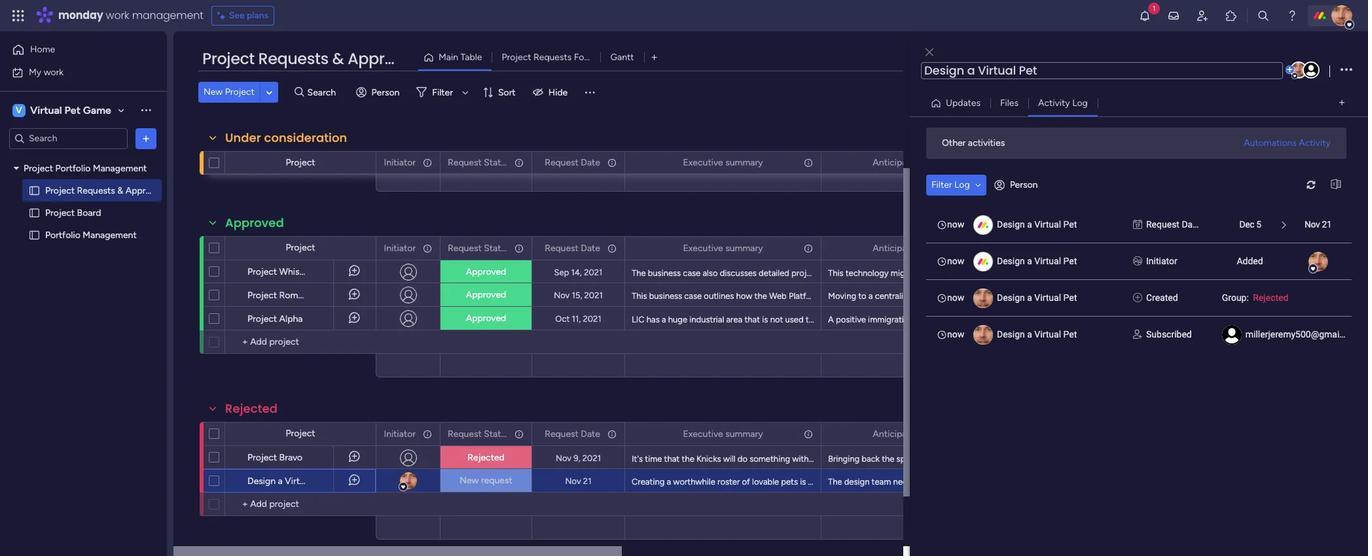 Task type: vqa. For each thing, say whether or not it's contained in the screenshot.
second EXPAND from the top
no



Task type: locate. For each thing, give the bounding box(es) containing it.
0 horizontal spatial work
[[44, 66, 64, 78]]

it's
[[632, 454, 643, 464]]

country
[[1051, 315, 1081, 325]]

activity right 'files' on the right top of page
[[1038, 97, 1070, 108]]

executive
[[683, 157, 723, 168], [683, 243, 723, 254], [683, 428, 723, 440]]

1 vertical spatial person
[[1010, 179, 1038, 190]]

1 executive from the top
[[683, 157, 723, 168]]

lovable
[[752, 477, 779, 487]]

1 vertical spatial summary
[[725, 243, 763, 254]]

2 vertical spatial anticipated
[[873, 428, 921, 440]]

anticipated outcomes up measures,
[[873, 243, 966, 254]]

design inside field
[[924, 62, 964, 79]]

0 vertical spatial request status field
[[444, 155, 511, 170]]

3 summary from the top
[[725, 428, 763, 440]]

1 vertical spatial portfolio
[[45, 229, 80, 241]]

2 vertical spatial status
[[484, 428, 510, 440]]

executive summary for under consideration
[[683, 157, 763, 168]]

main table
[[439, 52, 482, 63]]

requests up board on the top left of page
[[77, 185, 115, 196]]

designs
[[1036, 477, 1066, 487]]

angle down image left v2 search image
[[266, 87, 272, 97]]

request date field for under consideration
[[541, 155, 604, 170]]

is
[[762, 315, 768, 325], [866, 315, 872, 325], [800, 477, 806, 487]]

1 outcomes from the top
[[923, 157, 966, 168]]

1 vertical spatial executive summary
[[683, 243, 763, 254]]

design for created
[[997, 292, 1025, 303]]

platform
[[1020, 291, 1052, 301]]

v2 surface invite image
[[1133, 328, 1142, 341]]

form
[[574, 52, 595, 63]]

& up the "search" "field"
[[332, 48, 344, 69]]

workspace selection element
[[12, 102, 113, 118]]

1 horizontal spatial work
[[106, 8, 129, 23]]

initiator for second initiator field
[[384, 243, 416, 254]]

anticipated outcomes field for under consideration
[[870, 155, 969, 170]]

2 vertical spatial request status field
[[444, 427, 511, 442]]

business up huge
[[649, 291, 682, 301]]

nov down 'refresh' image
[[1305, 219, 1320, 229]]

3 anticipated outcomes from the top
[[873, 428, 966, 440]]

Project Requests & Approvals field
[[199, 48, 425, 70]]

0 vertical spatial approvals
[[348, 48, 425, 69]]

1 anticipated outcomes from the top
[[873, 157, 966, 168]]

with up creating a worthwhile roster of lovable pets is crucial to virtual pet game's success
[[792, 454, 809, 464]]

roster
[[717, 477, 740, 487]]

that
[[745, 315, 760, 325], [664, 454, 680, 464]]

automations activity
[[1244, 137, 1331, 148]]

& inside field
[[332, 48, 344, 69]]

0 horizontal spatial log
[[954, 179, 970, 190]]

anticipated outcomes up filter log
[[873, 157, 966, 168]]

1 horizontal spatial approvals
[[348, 48, 425, 69]]

alternative
[[1052, 268, 1092, 278]]

1 horizontal spatial that
[[745, 315, 760, 325]]

3 initiator field from the top
[[381, 427, 419, 442]]

menu image
[[583, 86, 597, 99]]

2 executive summary from the top
[[683, 243, 763, 254]]

1 horizontal spatial area
[[1242, 315, 1259, 325]]

anticipated outcomes field up in
[[870, 427, 969, 442]]

activity inside activity log button
[[1038, 97, 1070, 108]]

caret down image
[[14, 164, 19, 173]]

2 executive summary field from the top
[[680, 241, 766, 256]]

request for third request status field from the bottom of the page
[[448, 157, 482, 168]]

nov 21 down nov 9, 2021
[[565, 476, 591, 486]]

new inside button
[[204, 86, 223, 98]]

2 summary from the top
[[725, 243, 763, 254]]

3 anticipated outcomes field from the top
[[870, 427, 969, 442]]

4 now from the top
[[947, 329, 964, 339]]

case left outlines
[[684, 291, 702, 301]]

project up new project
[[202, 48, 254, 69]]

0 vertical spatial executive summary
[[683, 157, 763, 168]]

filter inside popup button
[[432, 87, 453, 98]]

james peterson image
[[1331, 5, 1352, 26]]

plans
[[247, 10, 268, 21]]

project portfolio management
[[24, 163, 147, 174]]

+ Add project text field
[[232, 334, 370, 350], [232, 497, 370, 513]]

home
[[30, 44, 55, 55]]

1 horizontal spatial this
[[828, 268, 843, 278]]

to left begin
[[1068, 477, 1076, 487]]

lic left has
[[632, 315, 645, 325]]

1 horizontal spatial log
[[1072, 97, 1088, 108]]

nov
[[1305, 219, 1320, 229], [554, 290, 570, 300], [556, 453, 572, 463], [565, 476, 581, 486]]

my work
[[29, 66, 64, 78]]

filter log button
[[926, 174, 986, 195]]

other activities
[[942, 137, 1005, 149]]

workforce
[[1130, 268, 1169, 278]]

the left large
[[1094, 268, 1107, 278]]

work right my
[[44, 66, 64, 78]]

0 vertical spatial nov 21
[[1305, 219, 1332, 229]]

business down assumptions,
[[950, 291, 983, 301]]

Search in workspace field
[[27, 131, 109, 146]]

2 vertical spatial executive
[[683, 428, 723, 440]]

anticipated
[[873, 157, 921, 168], [873, 243, 921, 254], [873, 428, 921, 440]]

list box containing now
[[926, 206, 1362, 353]]

executive for approved
[[683, 243, 723, 254]]

export to excel image
[[1326, 180, 1347, 190]]

the left city.
[[988, 315, 1001, 325]]

1 vertical spatial new
[[460, 475, 479, 486]]

0 horizontal spatial filter
[[432, 87, 453, 98]]

now up reduce
[[947, 256, 964, 266]]

see plans
[[229, 10, 268, 21]]

bring
[[884, 315, 904, 325]]

date
[[581, 157, 600, 168], [1182, 219, 1201, 229], [581, 243, 600, 254], [581, 428, 600, 440]]

project down the project romeo
[[247, 314, 277, 325]]

these
[[1283, 268, 1304, 278]]

design for initiator
[[997, 256, 1025, 266]]

manage down added
[[1251, 268, 1281, 278]]

0 horizontal spatial rejected
[[225, 401, 278, 417]]

main table button
[[418, 47, 492, 68]]

1 anticipated outcomes field from the top
[[870, 155, 969, 170]]

0 horizontal spatial list box
[[0, 154, 167, 423]]

person button right the "search" "field"
[[351, 82, 407, 103]]

the right how
[[754, 291, 767, 301]]

team left needs
[[872, 477, 891, 487]]

public board image left portfolio management
[[28, 229, 41, 241]]

2 vertical spatial anticipated outcomes
[[873, 428, 966, 440]]

biggest
[[1175, 315, 1203, 325]]

filter down other
[[931, 179, 952, 190]]

to
[[1241, 268, 1249, 278], [858, 291, 866, 301], [1164, 291, 1172, 301], [874, 315, 882, 325], [916, 315, 924, 325], [835, 477, 843, 487], [1068, 477, 1076, 487]]

1 request date field from the top
[[541, 155, 604, 170]]

2 vertical spatial summary
[[725, 428, 763, 440]]

that left not
[[745, 315, 760, 325]]

1 vertical spatial log
[[954, 179, 970, 190]]

0 horizontal spatial activity
[[1038, 97, 1070, 108]]

0 vertical spatial request date field
[[541, 155, 604, 170]]

0 vertical spatial status
[[484, 157, 510, 168]]

management down options image
[[93, 163, 147, 174]]

1 horizontal spatial is
[[800, 477, 806, 487]]

outcomes for rejected
[[923, 428, 966, 440]]

case for also
[[683, 268, 701, 278]]

management
[[93, 163, 147, 174], [83, 229, 137, 241]]

approvals left main
[[348, 48, 425, 69]]

costs
[[1010, 268, 1030, 278]]

3 anticipated from the top
[[873, 428, 921, 440]]

and
[[1036, 268, 1050, 278], [1129, 291, 1143, 301], [1216, 291, 1230, 301], [1319, 291, 1333, 301], [1074, 315, 1088, 325]]

0 vertical spatial new
[[204, 86, 223, 98]]

anticipated outcomes
[[873, 157, 966, 168], [873, 243, 966, 254], [873, 428, 966, 440]]

request for under consideration request date field
[[545, 157, 579, 168]]

public board image down project portfolio management
[[28, 184, 41, 197]]

the
[[1094, 268, 1107, 278], [754, 291, 767, 301], [1024, 291, 1037, 301], [1083, 291, 1095, 301], [1290, 291, 1303, 301], [931, 315, 943, 325], [988, 315, 1001, 325], [1037, 315, 1049, 325], [1160, 315, 1173, 325], [1272, 315, 1285, 325], [682, 454, 694, 464], [882, 454, 894, 464], [928, 454, 940, 464], [972, 454, 985, 464], [1141, 477, 1153, 487]]

add view image
[[652, 53, 657, 63]]

a
[[967, 62, 975, 79], [1027, 219, 1032, 229], [1027, 256, 1032, 266], [869, 291, 873, 301], [1027, 292, 1032, 303], [662, 315, 666, 325], [1027, 329, 1032, 339], [278, 476, 283, 487], [667, 477, 671, 487]]

3 executive from the top
[[683, 428, 723, 440]]

0 horizontal spatial area
[[726, 315, 742, 325]]

0 vertical spatial filter
[[432, 87, 453, 98]]

project right caret down image
[[24, 163, 53, 174]]

list box
[[0, 154, 167, 423], [926, 206, 1362, 353]]

1 vertical spatial with
[[792, 454, 809, 464]]

outcomes up "eyes"
[[923, 428, 966, 440]]

1 executive summary field from the top
[[680, 155, 766, 170]]

work right begin
[[1101, 477, 1120, 487]]

select product image
[[12, 9, 25, 22]]

1 horizontal spatial industrial
[[1206, 315, 1240, 325]]

column information image
[[607, 157, 617, 168], [803, 157, 814, 168], [514, 429, 524, 440], [607, 429, 617, 440], [803, 429, 814, 440]]

3 now from the top
[[947, 292, 964, 303]]

workspace options image
[[139, 104, 153, 117]]

this up (wp)
[[828, 268, 843, 278]]

de-
[[1330, 268, 1344, 278]]

now for subscribed
[[947, 329, 964, 339]]

0 vertical spatial manage
[[1251, 268, 1281, 278]]

back
[[862, 454, 880, 464]]

filter inside button
[[931, 179, 952, 190]]

0 horizontal spatial this
[[632, 291, 647, 301]]

anticipated outcomes for under consideration
[[873, 157, 966, 168]]

0 vertical spatial case
[[683, 268, 701, 278]]

2 horizontal spatial lic
[[1135, 315, 1148, 325]]

detailed
[[759, 268, 789, 278]]

1 vertical spatial public board image
[[28, 207, 41, 219]]

1 executive summary from the top
[[683, 157, 763, 168]]

2 horizontal spatial with
[[1122, 477, 1139, 487]]

2021 for sep 14, 2021
[[584, 267, 602, 277]]

requests inside button
[[534, 52, 572, 63]]

manage left its in the right bottom of the page
[[1175, 291, 1205, 301]]

2 executive from the top
[[683, 243, 723, 254]]

concerns,
[[985, 291, 1022, 301]]

1 now from the top
[[947, 219, 964, 229]]

angle down image
[[266, 87, 272, 97], [975, 180, 981, 190]]

project requests & approvals inside project requests & approvals field
[[202, 48, 425, 69]]

public board image for project board
[[28, 207, 41, 219]]

public board image
[[28, 184, 41, 197], [28, 207, 41, 219], [28, 229, 41, 241]]

2 vertical spatial executive summary field
[[680, 427, 766, 442]]

1 vertical spatial person button
[[989, 174, 1046, 195]]

2 across from the left
[[1010, 315, 1035, 325]]

will left reduce
[[929, 268, 942, 278]]

of
[[1073, 291, 1081, 301], [1280, 291, 1288, 301], [920, 315, 928, 325], [962, 454, 970, 464], [742, 477, 750, 487]]

date for column information image corresponding to third request date field from the top of the page
[[581, 428, 600, 440]]

across
[[961, 315, 986, 325], [1010, 315, 1035, 325]]

person button down activities
[[989, 174, 1046, 195]]

management
[[132, 8, 203, 23]]

requests inside field
[[258, 48, 328, 69]]

2 vertical spatial with
[[1122, 477, 1139, 487]]

project up 'whiskey'
[[286, 242, 315, 253]]

options image
[[1341, 61, 1352, 79]]

case left also
[[683, 268, 701, 278]]

the left nyc
[[972, 454, 985, 464]]

design a virtual pet for subscribed
[[997, 329, 1077, 339]]

anticipated outcomes field for rejected
[[870, 427, 969, 442]]

bravo
[[279, 452, 303, 463]]

work right monday
[[106, 8, 129, 23]]

2 vertical spatial rejected
[[468, 452, 505, 463]]

the left smith
[[1083, 291, 1095, 301]]

summary for under consideration
[[725, 157, 763, 168]]

team right dev
[[1171, 477, 1191, 487]]

1 vertical spatial executive summary field
[[680, 241, 766, 256]]

1 horizontal spatial requests
[[258, 48, 328, 69]]

0 vertical spatial &
[[332, 48, 344, 69]]

1 horizontal spatial person button
[[989, 174, 1046, 195]]

0 vertical spatial with
[[1076, 268, 1092, 278]]

1 industrial from the left
[[689, 315, 724, 325]]

business left also
[[648, 268, 681, 278]]

1 horizontal spatial across
[[1010, 315, 1035, 325]]

justification
[[1233, 291, 1278, 301]]

pet
[[1019, 62, 1037, 79], [64, 104, 80, 116], [1063, 219, 1077, 229], [1063, 256, 1077, 266], [1063, 292, 1077, 303], [1063, 329, 1077, 339], [314, 476, 328, 487], [872, 477, 885, 487]]

0 horizontal spatial lic
[[632, 315, 645, 325]]

person button for main table
[[351, 82, 407, 103]]

nov 21
[[1305, 219, 1332, 229], [565, 476, 591, 486]]

Executive summary field
[[680, 155, 766, 170], [680, 241, 766, 256], [680, 427, 766, 442]]

request
[[481, 475, 512, 486]]

the right in
[[928, 454, 940, 464]]

project requests & approvals up the "search" "field"
[[202, 48, 425, 69]]

1 horizontal spatial &
[[332, 48, 344, 69]]

at
[[918, 477, 926, 487]]

across right the from
[[961, 315, 986, 325]]

0 horizontal spatial with
[[792, 454, 809, 464]]

moving to a centralized web-based administrative platform will enable smith consulting to manage its employee payroll systems and administr
[[828, 291, 1368, 301]]

industrial down outlines
[[689, 315, 724, 325]]

2 team from the left
[[1171, 477, 1191, 487]]

my work button
[[8, 62, 141, 83]]

project bravo
[[247, 452, 303, 463]]

2 status from the top
[[484, 243, 510, 254]]

0 vertical spatial outcomes
[[923, 157, 966, 168]]

virtual pet game
[[30, 104, 111, 116]]

1 vertical spatial anticipated outcomes
[[873, 243, 966, 254]]

approvals down options image
[[126, 185, 166, 196]]

design a virtual pet for request date
[[997, 219, 1077, 229]]

2 vertical spatial outcomes
[[923, 428, 966, 440]]

case
[[683, 268, 701, 278], [684, 291, 702, 301]]

Anticipated Outcomes field
[[870, 155, 969, 170], [870, 241, 969, 256], [870, 427, 969, 442]]

1 vertical spatial + add project text field
[[232, 497, 370, 513]]

to down added
[[1241, 268, 1249, 278]]

team
[[872, 477, 891, 487], [1171, 477, 1191, 487]]

0 vertical spatial + add project text field
[[232, 334, 370, 350]]

executive for under consideration
[[683, 157, 723, 168]]

the right sep 14, 2021
[[632, 268, 646, 278]]

manage
[[1251, 268, 1281, 278], [1175, 291, 1205, 301]]

1 vertical spatial project requests & approvals
[[45, 185, 166, 196]]

activity log
[[1038, 97, 1088, 108]]

portfolio
[[55, 163, 91, 174], [45, 229, 80, 241]]

will down the business case also discusses detailed project goals, performance measures, assumptions, constraints, and alternative options.
[[874, 291, 886, 301]]

a
[[828, 315, 834, 325]]

design a virtual pet for created
[[997, 292, 1077, 303]]

with down career
[[1122, 477, 1139, 487]]

career
[[1110, 454, 1134, 464]]

this up has
[[632, 291, 647, 301]]

log for activity log
[[1072, 97, 1088, 108]]

2 horizontal spatial rejected
[[1253, 292, 1288, 303]]

will left do
[[723, 454, 736, 464]]

least
[[928, 477, 946, 487]]

work
[[106, 8, 129, 23], [44, 66, 64, 78], [1101, 477, 1120, 487]]

pet inside workspace selection element
[[64, 104, 80, 116]]

2 request date field from the top
[[541, 241, 604, 256]]

list box containing project portfolio management
[[0, 154, 167, 423]]

column information image for first the executive summary 'field' from the bottom of the page
[[803, 429, 814, 440]]

1 public board image from the top
[[28, 184, 41, 197]]

2 vertical spatial request date field
[[541, 427, 604, 442]]

0 horizontal spatial &
[[117, 185, 123, 196]]

2 horizontal spatial requests
[[534, 52, 572, 63]]

initiator for 3rd initiator field from the bottom of the page
[[384, 157, 416, 168]]

payroll
[[1258, 291, 1283, 301]]

work inside button
[[44, 66, 64, 78]]

design a virtual pet inside field
[[924, 62, 1037, 79]]

rejected up project bravo
[[225, 401, 278, 417]]

filter for filter
[[432, 87, 453, 98]]

0 horizontal spatial manage
[[1175, 291, 1205, 301]]

column information image
[[422, 157, 433, 168], [514, 157, 524, 168], [422, 243, 433, 254], [514, 243, 524, 254], [607, 243, 617, 254], [803, 243, 814, 254], [422, 429, 433, 440]]

21 down export to excel icon
[[1322, 219, 1332, 229]]

3 executive summary from the top
[[683, 428, 763, 440]]

public board image left project board
[[28, 207, 41, 219]]

outcomes
[[923, 157, 966, 168], [923, 243, 966, 254], [923, 428, 966, 440]]

project up project alpha
[[247, 290, 277, 301]]

1 vertical spatial manage
[[1175, 291, 1205, 301]]

column information image for first initiator field from the bottom
[[422, 429, 433, 440]]

anticipated outcomes field up filter log
[[870, 155, 969, 170]]

filter
[[432, 87, 453, 98], [931, 179, 952, 190]]

0 horizontal spatial angle down image
[[266, 87, 272, 97]]

close image
[[926, 47, 933, 57]]

option
[[0, 156, 167, 159]]

project down consideration
[[286, 157, 315, 168]]

2 vertical spatial initiator field
[[381, 427, 419, 442]]

2 request status from the top
[[448, 243, 510, 254]]

1 vertical spatial rejected
[[225, 401, 278, 417]]

activity inside automations activity button
[[1299, 137, 1331, 148]]

0 horizontal spatial 21
[[583, 476, 591, 486]]

person button
[[351, 82, 407, 103], [989, 174, 1046, 195]]

0 horizontal spatial industrial
[[689, 315, 724, 325]]

1 vertical spatial initiator field
[[381, 241, 419, 256]]

1 horizontal spatial activity
[[1299, 137, 1331, 148]]

project left the bravo
[[247, 452, 277, 463]]

1 vertical spatial request status field
[[444, 241, 511, 256]]

0 vertical spatial anticipated outcomes
[[873, 157, 966, 168]]

0 horizontal spatial project requests & approvals
[[45, 185, 166, 196]]

lic left as at the bottom right of the page
[[1135, 315, 1148, 325]]

& down project portfolio management
[[117, 185, 123, 196]]

request date for approved's request date field
[[545, 243, 600, 254]]

eyes
[[942, 454, 960, 464]]

anticipated for under consideration
[[873, 157, 921, 168]]

lic has a huge industrial area that is not used today. the plan is to bring 2/3 of the 3 supply centers across the country
[[632, 315, 1081, 325]]

design for request date
[[997, 219, 1025, 229]]

anticipated outcomes up in
[[873, 428, 966, 440]]

1 vertical spatial 21
[[583, 476, 591, 486]]

1 vertical spatial approvals
[[126, 185, 166, 196]]

requests up v2 search image
[[258, 48, 328, 69]]

log down other
[[954, 179, 970, 190]]

+ add project text field down alpha
[[232, 334, 370, 350]]

3 outcomes from the top
[[923, 428, 966, 440]]

1 vertical spatial request status
[[448, 243, 510, 254]]

0 vertical spatial project requests & approvals
[[202, 48, 425, 69]]

3 request status from the top
[[448, 428, 510, 440]]

2 vertical spatial work
[[1101, 477, 1120, 487]]

1 horizontal spatial manage
[[1251, 268, 1281, 278]]

1 anticipated from the top
[[873, 157, 921, 168]]

2 vertical spatial executive summary
[[683, 428, 763, 440]]

0 vertical spatial executive summary field
[[680, 155, 766, 170]]

1 vertical spatial anticipated outcomes field
[[870, 241, 969, 256]]

the right on
[[1272, 315, 1285, 325]]

2021 right 15,
[[584, 290, 603, 300]]

2021 right 11,
[[583, 314, 601, 324]]

Initiator field
[[381, 155, 419, 170], [381, 241, 419, 256], [381, 427, 419, 442]]

based
[[939, 291, 962, 301]]

now up the from
[[947, 292, 964, 303]]

virtual inside workspace selection element
[[30, 104, 62, 116]]

Request Status field
[[444, 155, 511, 170], [444, 241, 511, 256], [444, 427, 511, 442]]

consideration
[[264, 130, 347, 146]]

1 status from the top
[[484, 157, 510, 168]]

dec 5
[[1239, 219, 1261, 229]]

request date for third request date field from the top of the page
[[545, 428, 600, 440]]

0 vertical spatial 21
[[1322, 219, 1332, 229]]

lic left 3
[[926, 315, 939, 325]]

column information image for approved's request date field
[[607, 243, 617, 254]]

1 initiator field from the top
[[381, 155, 419, 170]]

project inside project requests & approvals field
[[202, 48, 254, 69]]

across left new
[[1010, 315, 1035, 325]]

1 horizontal spatial angle down image
[[975, 180, 981, 190]]

project up "sort"
[[502, 52, 531, 63]]

project board
[[45, 207, 101, 218]]

1 horizontal spatial list box
[[926, 206, 1362, 353]]

2021 for nov 15, 2021
[[584, 290, 603, 300]]

portfolio management
[[45, 229, 137, 241]]

success
[[918, 477, 948, 487]]

with up enable
[[1076, 268, 1092, 278]]

2 public board image from the top
[[28, 207, 41, 219]]

3 public board image from the top
[[28, 229, 41, 241]]

rejected inside rejected field
[[225, 401, 278, 417]]

area left on
[[1242, 315, 1259, 325]]

status for third request status field from the bottom of the page
[[484, 157, 510, 168]]

0 vertical spatial summary
[[725, 157, 763, 168]]

+ add project text field down the bravo
[[232, 497, 370, 513]]

project
[[202, 48, 254, 69], [502, 52, 531, 63], [225, 86, 255, 98], [286, 157, 315, 168], [24, 163, 53, 174], [45, 185, 75, 196], [45, 207, 75, 218], [286, 242, 315, 253], [247, 266, 277, 278], [247, 290, 277, 301], [845, 291, 872, 301], [247, 314, 277, 325], [286, 428, 315, 439], [247, 452, 277, 463]]

1 vertical spatial request date field
[[541, 241, 604, 256]]

1 area from the left
[[726, 315, 742, 325]]

3 status from the top
[[484, 428, 510, 440]]

industrial down 'group:'
[[1206, 315, 1240, 325]]

portfolio down project board
[[45, 229, 80, 241]]

Rejected field
[[222, 401, 281, 418]]

design
[[924, 62, 964, 79], [997, 219, 1025, 229], [997, 256, 1025, 266], [997, 292, 1025, 303], [997, 329, 1025, 339], [247, 476, 276, 487]]

notifications image
[[1138, 9, 1151, 22]]

refresh image
[[1301, 180, 1322, 190]]

Request Date field
[[541, 155, 604, 170], [541, 241, 604, 256], [541, 427, 604, 442]]

sort
[[498, 87, 516, 98]]

column information image for third request date field from the top of the page
[[607, 429, 617, 440]]

is right plan
[[866, 315, 872, 325]]

angle down image right filter log
[[975, 180, 981, 190]]

home button
[[8, 39, 141, 60]]

0 vertical spatial that
[[745, 315, 760, 325]]

2 now from the top
[[947, 256, 964, 266]]

positive
[[836, 315, 866, 325]]

1 horizontal spatial filter
[[931, 179, 952, 190]]

0 horizontal spatial across
[[961, 315, 986, 325]]

now for created
[[947, 292, 964, 303]]

1 summary from the top
[[725, 157, 763, 168]]

address
[[889, 291, 918, 301]]

3 request date field from the top
[[541, 427, 604, 442]]

date for column information icon for approved's request date field
[[581, 243, 600, 254]]

current
[[920, 291, 948, 301]]

dapulse plus image
[[1133, 291, 1142, 305]]

arrow down image
[[458, 84, 473, 100]]



Task type: describe. For each thing, give the bounding box(es) containing it.
is for used
[[762, 315, 768, 325]]

2/3
[[906, 315, 918, 325]]

platform
[[789, 291, 821, 301]]

person for main table
[[372, 87, 400, 98]]

dapulse drag 2 image
[[912, 280, 916, 294]]

1 vertical spatial &
[[117, 185, 123, 196]]

monday
[[58, 8, 103, 23]]

with for the
[[1076, 268, 1092, 278]]

has
[[647, 315, 660, 325]]

see
[[229, 10, 245, 21]]

column information image for 3rd initiator field from the bottom of the page
[[422, 157, 433, 168]]

project up the project romeo
[[247, 266, 277, 278]]

design
[[844, 477, 870, 487]]

2 anticipated outcomes field from the top
[[870, 241, 969, 256]]

assumptions,
[[937, 268, 987, 278]]

business for the
[[648, 268, 681, 278]]

nov left 15,
[[554, 290, 570, 300]]

Approved field
[[222, 215, 287, 232]]

request for 1st request status field from the bottom
[[448, 428, 482, 440]]

the right as at the bottom right of the page
[[1160, 315, 1173, 325]]

of right benefits
[[1073, 291, 1081, 301]]

needs
[[893, 477, 916, 487]]

inbox image
[[1167, 9, 1180, 22]]

angle down image inside filter log button
[[975, 180, 981, 190]]

and right project,
[[1129, 291, 1143, 301]]

project up lic has a huge industrial area that is not used today. the plan is to bring 2/3 of the 3 supply centers across the country at the bottom
[[845, 291, 872, 301]]

basketball
[[1070, 454, 1108, 464]]

request for approved's request date field
[[545, 243, 579, 254]]

updates button
[[926, 93, 990, 114]]

in
[[919, 454, 926, 464]]

recommendations
[[1145, 291, 1214, 301]]

outcomes for under consideration
[[923, 157, 966, 168]]

hide button
[[527, 82, 576, 103]]

the left dev
[[1141, 477, 1153, 487]]

created
[[1146, 292, 1178, 303]]

whiskey
[[279, 266, 314, 278]]

2 industrial from the left
[[1206, 315, 1240, 325]]

3 lic from the left
[[1135, 315, 1148, 325]]

3 executive summary field from the top
[[680, 427, 766, 442]]

date for column information image for under consideration request date field
[[581, 157, 600, 168]]

with for themselves
[[792, 454, 809, 464]]

positioning
[[1090, 315, 1133, 325]]

added
[[1237, 256, 1263, 266]]

board
[[77, 207, 101, 218]]

project up project board
[[45, 185, 75, 196]]

request for third request date field from the top of the page
[[545, 428, 579, 440]]

how
[[736, 291, 752, 301]]

case for outlines
[[684, 291, 702, 301]]

options.
[[1094, 268, 1125, 278]]

crucial
[[808, 477, 833, 487]]

project romeo
[[247, 290, 308, 301]]

time
[[645, 454, 662, 464]]

sort button
[[477, 82, 523, 103]]

add view image
[[1339, 98, 1345, 108]]

activity log button
[[1028, 93, 1098, 114]]

dapulse date column image
[[1133, 218, 1142, 231]]

initiator for first initiator field from the bottom
[[384, 428, 416, 440]]

person button for updates
[[989, 174, 1046, 195]]

centers
[[979, 315, 1008, 325]]

virtual inside field
[[978, 62, 1016, 79]]

1 team from the left
[[872, 477, 891, 487]]

monday work management
[[58, 8, 203, 23]]

column information image for under consideration request date field
[[607, 157, 617, 168]]

work for monday
[[106, 8, 129, 23]]

pets
[[781, 477, 798, 487]]

from
[[941, 315, 959, 325]]

project left board on the top left of page
[[45, 207, 75, 218]]

approved inside field
[[225, 215, 284, 231]]

invite members image
[[1196, 9, 1209, 22]]

2 initiator field from the top
[[381, 241, 419, 256]]

help image
[[1286, 9, 1299, 22]]

Design a Virtual Pet field
[[921, 62, 1283, 79]]

project whiskey
[[247, 266, 314, 278]]

project up the bravo
[[286, 428, 315, 439]]

2 + add project text field from the top
[[232, 497, 370, 513]]

project
[[791, 268, 819, 278]]

new for new project
[[204, 86, 223, 98]]

Search field
[[304, 83, 343, 101]]

jobs
[[1056, 315, 1072, 325]]

9,
[[574, 453, 580, 463]]

0 vertical spatial management
[[93, 163, 147, 174]]

5
[[1256, 219, 1261, 229]]

the up 35k on the right of page
[[1024, 291, 1037, 301]]

to left bring on the bottom right
[[874, 315, 882, 325]]

1 across from the left
[[961, 315, 986, 325]]

something
[[750, 454, 790, 464]]

project inside project requests form button
[[502, 52, 531, 63]]

a inside design a virtual pet field
[[967, 62, 975, 79]]

public board image for project requests & approvals
[[28, 184, 41, 197]]

not
[[770, 315, 783, 325]]

the left knicks on the right of the page
[[682, 454, 694, 464]]

2 lic from the left
[[926, 315, 939, 325]]

its
[[1207, 291, 1216, 301]]

the left busin
[[1336, 291, 1350, 301]]

worthwhile
[[673, 477, 715, 487]]

3 request status field from the top
[[444, 427, 511, 442]]

2 area from the left
[[1242, 315, 1259, 325]]

smith
[[1096, 291, 1119, 301]]

and right its in the right bottom of the page
[[1216, 291, 1230, 301]]

0 horizontal spatial approvals
[[126, 185, 166, 196]]

and right jobs
[[1074, 315, 1088, 325]]

search everything image
[[1257, 9, 1270, 22]]

executive summary for approved
[[683, 243, 763, 254]]

options image
[[139, 132, 153, 145]]

1 vertical spatial management
[[83, 229, 137, 241]]

column information image for the executive summary 'field' associated with under consideration
[[803, 157, 814, 168]]

the right back
[[882, 454, 894, 464]]

project requests form
[[502, 52, 595, 63]]

millerjeremy500@gmail.com
[[1246, 329, 1362, 339]]

0 vertical spatial portfolio
[[55, 163, 91, 174]]

and right the costs
[[1036, 268, 1050, 278]]

project.
[[1305, 291, 1334, 301]]

status for 2nd request status field from the top of the page
[[484, 243, 510, 254]]

employee
[[1218, 291, 1255, 301]]

business for this
[[649, 291, 682, 301]]

this for this technology migration will reduce overhead costs associated with the large workforce currently required to manage these tasks. de-centra
[[828, 268, 843, 278]]

centralized
[[875, 291, 917, 301]]

workspace image
[[12, 103, 26, 118]]

centra
[[1344, 268, 1368, 278]]

is for to
[[800, 477, 806, 487]]

sep
[[554, 267, 569, 277]]

automations
[[1244, 137, 1297, 148]]

benefits
[[1039, 291, 1070, 301]]

systems
[[1285, 291, 1316, 301]]

now for request date
[[947, 219, 964, 229]]

group: rejected
[[1222, 292, 1288, 303]]

1 request status from the top
[[448, 157, 510, 168]]

public board image for portfolio management
[[28, 229, 41, 241]]

anticipated for rejected
[[873, 428, 921, 440]]

requests for project requests & approvals field
[[258, 48, 328, 69]]

project requests form button
[[492, 47, 601, 68]]

request date for under consideration request date field
[[545, 157, 600, 168]]

column information image for second initiator field
[[422, 243, 433, 254]]

the right 35k on the right of page
[[1037, 315, 1049, 325]]

request date field for approved
[[541, 241, 604, 256]]

begin
[[1078, 477, 1099, 487]]

migration
[[891, 268, 927, 278]]

to right moving
[[858, 291, 866, 301]]

pet inside field
[[1019, 62, 1037, 79]]

millerjeremy500@gmail.com image
[[1303, 62, 1320, 79]]

summary for approved
[[725, 243, 763, 254]]

required
[[1207, 268, 1238, 278]]

will left enable
[[1055, 291, 1067, 301]]

v2 search image
[[294, 85, 304, 100]]

1 + add project text field from the top
[[232, 334, 370, 350]]

status for 1st request status field from the bottom
[[484, 428, 510, 440]]

of right roster
[[742, 477, 750, 487]]

the left 3
[[931, 315, 943, 325]]

also
[[703, 268, 718, 278]]

2 outcomes from the top
[[923, 243, 966, 254]]

performance
[[845, 268, 894, 278]]

v2 multiple person column image
[[1133, 254, 1142, 268]]

dapulse addbtn image
[[1286, 65, 1294, 74]]

requests for project requests form button
[[534, 52, 572, 63]]

regarding
[[1031, 454, 1068, 464]]

anticipated outcomes for rejected
[[873, 428, 966, 440]]

2 horizontal spatial is
[[866, 315, 872, 325]]

to right consulting
[[1164, 291, 1172, 301]]

themselves
[[811, 454, 854, 464]]

city.
[[1003, 315, 1019, 325]]

project inside new project button
[[225, 86, 255, 98]]

14,
[[571, 267, 582, 277]]

to left design on the bottom
[[835, 477, 843, 487]]

of down these
[[1280, 291, 1288, 301]]

and down the tasks.
[[1319, 291, 1333, 301]]

now for initiator
[[947, 256, 964, 266]]

supply
[[952, 315, 977, 325]]

0 horizontal spatial requests
[[77, 185, 115, 196]]

0 horizontal spatial nov 21
[[565, 476, 591, 486]]

new request
[[460, 475, 512, 486]]

executive summary field for under consideration
[[680, 155, 766, 170]]

2 horizontal spatial work
[[1101, 477, 1120, 487]]

nov down '9,'
[[565, 476, 581, 486]]

column information image for approved's the executive summary 'field'
[[803, 243, 814, 254]]

Under consideration field
[[222, 130, 350, 147]]

the left plan
[[831, 315, 845, 325]]

three
[[948, 477, 968, 487]]

the left design on the bottom
[[828, 477, 842, 487]]

2021 for oct 11, 2021
[[583, 314, 601, 324]]

1 request status field from the top
[[444, 155, 511, 170]]

0 vertical spatial rejected
[[1253, 292, 1288, 303]]

work for my
[[44, 66, 64, 78]]

of right 2/3 on the right of the page
[[920, 315, 928, 325]]

v
[[16, 104, 22, 116]]

this for this business case outlines how the web platform (wp) project will address current business concerns, the benefits of the project, and recommendations and justification of the project. the busin
[[632, 291, 647, 301]]

new for new request
[[460, 475, 479, 486]]

2 anticipated outcomes from the top
[[873, 243, 966, 254]]

apps image
[[1225, 9, 1238, 22]]

design for subscribed
[[997, 329, 1025, 339]]

1 image
[[1148, 1, 1160, 15]]

nyc
[[987, 454, 1005, 464]]

of right "eyes"
[[962, 454, 970, 464]]

design a virtual pet for initiator
[[997, 256, 1077, 266]]

oct 11, 2021
[[555, 314, 601, 324]]

to down web-
[[916, 315, 924, 325]]

files
[[1000, 97, 1019, 108]]

enable
[[1069, 291, 1094, 301]]

2 request status field from the top
[[444, 241, 511, 256]]

2 anticipated from the top
[[873, 243, 921, 254]]

log for filter log
[[954, 179, 970, 190]]

1 lic from the left
[[632, 315, 645, 325]]

person for updates
[[1010, 179, 1038, 190]]

creating
[[632, 477, 665, 487]]

a positive immigration to lic from across the city. 35k new jobs and positioning lic as the biggest industrial area on the east coast
[[828, 315, 1327, 325]]

project,
[[1097, 291, 1127, 301]]

11,
[[572, 314, 581, 324]]

moving
[[828, 291, 856, 301]]

request for 2nd request status field from the top of the page
[[448, 243, 482, 254]]

main
[[439, 52, 458, 63]]

new project button
[[198, 82, 260, 103]]

new project
[[204, 86, 255, 98]]

1 horizontal spatial rejected
[[468, 452, 505, 463]]

0 vertical spatial angle down image
[[266, 87, 272, 97]]

(3)
[[970, 477, 981, 487]]

the down these
[[1290, 291, 1303, 301]]

as
[[1150, 315, 1158, 325]]

2021 for nov 9, 2021
[[582, 453, 601, 463]]

filter for filter log
[[931, 179, 952, 190]]

game
[[83, 104, 111, 116]]

executive summary field for approved
[[680, 241, 766, 256]]

approvals inside project requests & approvals field
[[348, 48, 425, 69]]

today.
[[806, 315, 829, 325]]

nov left '9,'
[[556, 453, 572, 463]]

1 vertical spatial that
[[664, 454, 680, 464]]



